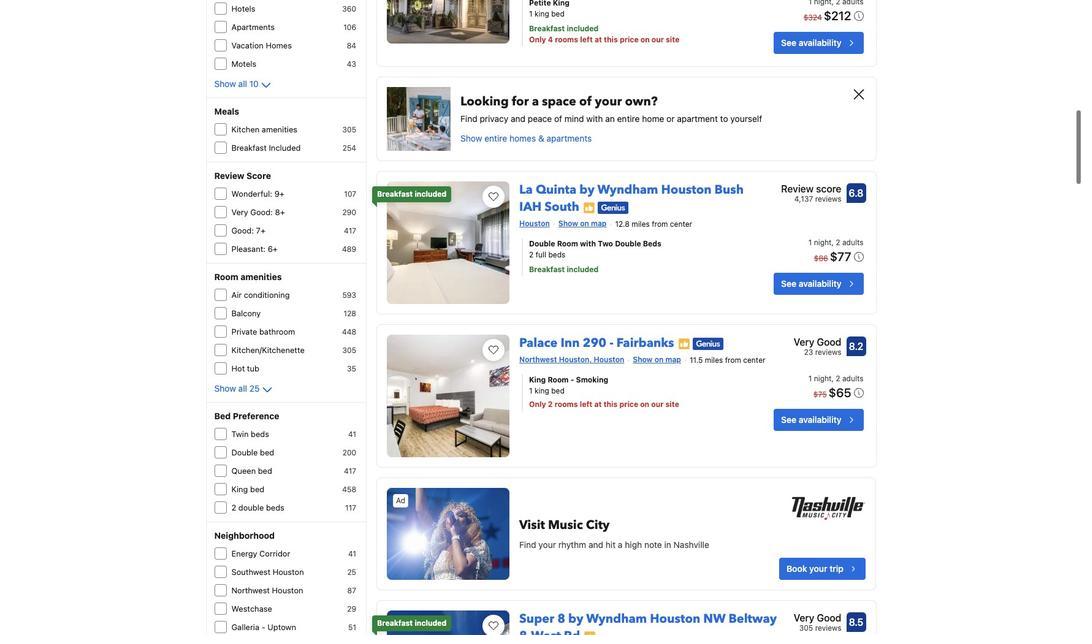 Task type: locate. For each thing, give the bounding box(es) containing it.
show down motels
[[214, 79, 236, 89]]

by inside la quinta by wyndham houston bush iah south
[[580, 182, 595, 198]]

1 vertical spatial adults
[[843, 374, 864, 383]]

0 vertical spatial night
[[814, 238, 832, 247]]

double room with two double beds 2 full beds breakfast included
[[529, 239, 662, 274]]

king inside king room - smoking 1 king bed only 2 rooms left at this price on our site
[[535, 386, 549, 396]]

see availability link for palace inn 290 - fairbanks
[[774, 409, 864, 431]]

at right the 4
[[595, 35, 602, 44]]

availability down $324
[[799, 38, 842, 48]]

1 vertical spatial see availability link
[[774, 273, 864, 295]]

1 vertical spatial very
[[794, 337, 815, 348]]

wyndham inside the super 8 by wyndham houston nw beltway 8-west rd
[[587, 611, 647, 628]]

41 up 87
[[348, 550, 356, 559]]

1 king from the top
[[535, 9, 549, 18]]

2 night from the top
[[814, 374, 832, 383]]

by up rd
[[569, 611, 584, 628]]

2 inside king room - smoking 1 king bed only 2 rooms left at this price on our site
[[548, 400, 553, 409]]

1 vertical spatial 290
[[583, 335, 607, 352]]

290 right inn
[[583, 335, 607, 352]]

quinta
[[536, 182, 577, 198]]

left right the 4
[[580, 35, 593, 44]]

1 vertical spatial ,
[[832, 374, 834, 383]]

very good element
[[794, 335, 842, 350], [794, 611, 842, 626]]

1 vertical spatial 417
[[344, 467, 356, 476]]

10
[[250, 79, 259, 89]]

show all 10 button
[[214, 78, 273, 93]]

305 for kitchen/kitchenette
[[343, 346, 356, 355]]

1 vertical spatial miles
[[705, 356, 723, 365]]

show down the hot at the bottom
[[214, 383, 236, 394]]

southwest
[[232, 567, 271, 577]]

1 vertical spatial 1 night , 2 adults
[[809, 374, 864, 383]]

see availability link down $75
[[774, 409, 864, 431]]

417 up 489
[[344, 226, 356, 236]]

2 king from the top
[[535, 386, 549, 396]]

all left 10
[[238, 79, 247, 89]]

3 reviews from the top
[[815, 624, 842, 633]]

2 see availability link from the top
[[774, 273, 864, 295]]

2 vertical spatial -
[[262, 623, 265, 632]]

double for double bed
[[232, 448, 258, 458]]

0 horizontal spatial entire
[[485, 133, 507, 144]]

palace inn 290 - fairbanks link
[[520, 330, 674, 352]]

center for houston
[[670, 220, 692, 229]]

from right 11.5
[[725, 356, 741, 365]]

double up 'full'
[[529, 239, 555, 248]]

2 price from the top
[[620, 400, 639, 409]]

galleria - uptown
[[232, 623, 296, 632]]

northwest down palace
[[520, 355, 557, 364]]

9+
[[275, 189, 285, 199]]

1 horizontal spatial double
[[529, 239, 555, 248]]

2 vertical spatial availability
[[799, 415, 842, 425]]

hot
[[232, 364, 245, 374]]

all inside show all 25 dropdown button
[[238, 383, 247, 394]]

1 vertical spatial amenities
[[241, 272, 282, 282]]

305 left 8.5
[[800, 624, 813, 633]]

1 horizontal spatial of
[[579, 93, 592, 110]]

double
[[529, 239, 555, 248], [615, 239, 641, 248], [232, 448, 258, 458]]

2 see from the top
[[781, 278, 797, 289]]

northwest for northwest houston, houston
[[520, 355, 557, 364]]

houston inside the super 8 by wyndham houston nw beltway 8-west rd
[[650, 611, 701, 628]]

1 horizontal spatial show on map
[[633, 355, 681, 364]]

amenities up included
[[262, 125, 298, 134]]

map for wyndham
[[591, 219, 607, 228]]

adults for la quinta by wyndham houston bush iah south
[[843, 238, 864, 247]]

0 vertical spatial our
[[652, 35, 664, 44]]

3 availability from the top
[[799, 415, 842, 425]]

wyndham for quinta
[[598, 182, 658, 198]]

of left mind
[[554, 114, 562, 124]]

0 vertical spatial northwest
[[520, 355, 557, 364]]

breakfast up the 4
[[529, 24, 565, 33]]

beds down preference
[[251, 429, 269, 439]]

center
[[670, 220, 692, 229], [744, 356, 766, 365]]

miles for fairbanks
[[705, 356, 723, 365]]

0 vertical spatial map
[[591, 219, 607, 228]]

good right 23
[[817, 337, 842, 348]]

left down smoking
[[580, 400, 593, 409]]

northwest houston, houston
[[520, 355, 625, 364]]

bed up queen bed
[[260, 448, 274, 458]]

apartment
[[677, 114, 718, 124]]

1 vertical spatial 305
[[343, 346, 356, 355]]

1 vertical spatial -
[[571, 375, 574, 385]]

1 inside king room - smoking 1 king bed only 2 rooms left at this price on our site
[[529, 386, 533, 396]]

- left fairbanks
[[610, 335, 614, 352]]

see
[[781, 38, 797, 48], [781, 278, 797, 289], [781, 415, 797, 425]]

0 vertical spatial ,
[[832, 238, 834, 247]]

double down 12.8 in the top of the page
[[615, 239, 641, 248]]

looking for a space of your own? find privacy and peace of mind with an entire home or apartment to yourself
[[461, 93, 762, 124]]

show on map for wyndham
[[559, 219, 607, 228]]

0 horizontal spatial map
[[591, 219, 607, 228]]

all for 10
[[238, 79, 247, 89]]

breakfast right 51
[[377, 619, 413, 628]]

breakfast down 'full'
[[529, 265, 565, 274]]

show down fairbanks
[[633, 355, 653, 364]]

1 night , 2 adults up '$65'
[[809, 374, 864, 383]]

good: left 7+
[[232, 226, 254, 236]]

1 vertical spatial king
[[232, 485, 248, 494]]

night
[[814, 238, 832, 247], [814, 374, 832, 383]]

included
[[567, 24, 599, 33], [415, 190, 447, 199], [567, 265, 599, 274], [415, 619, 447, 628]]

2 very good element from the top
[[794, 611, 842, 626]]

1 horizontal spatial 290
[[583, 335, 607, 352]]

see availability for palace inn 290 - fairbanks
[[781, 415, 842, 425]]

2 , from the top
[[832, 374, 834, 383]]

1 vertical spatial 25
[[347, 568, 356, 577]]

1 good from the top
[[817, 337, 842, 348]]

1 vertical spatial good
[[817, 613, 842, 624]]

your
[[595, 93, 622, 110]]

see availability down $324
[[781, 38, 842, 48]]

bed right queen
[[258, 466, 272, 476]]

3 see availability link from the top
[[774, 409, 864, 431]]

twin
[[232, 429, 249, 439]]

all inside show all 10 dropdown button
[[238, 79, 247, 89]]

0 vertical spatial by
[[580, 182, 595, 198]]

show all 25 button
[[214, 383, 275, 397]]

1 vertical spatial center
[[744, 356, 766, 365]]

twin beds
[[232, 429, 269, 439]]

0 vertical spatial left
[[580, 35, 593, 44]]

only
[[529, 35, 546, 44], [529, 400, 546, 409]]

0 vertical spatial 41
[[348, 430, 356, 439]]

25 down tub
[[250, 383, 260, 394]]

1 horizontal spatial review
[[782, 183, 814, 195]]

beds
[[549, 250, 566, 259], [251, 429, 269, 439], [266, 503, 284, 513]]

price
[[620, 35, 639, 44], [620, 400, 639, 409]]

2 vertical spatial see availability link
[[774, 409, 864, 431]]

availability for palace inn 290 - fairbanks
[[799, 415, 842, 425]]

1 horizontal spatial center
[[744, 356, 766, 365]]

left inside king room - smoking 1 king bed only 2 rooms left at this price on our site
[[580, 400, 593, 409]]

1 our from the top
[[652, 35, 664, 44]]

adults up '$77'
[[843, 238, 864, 247]]

0 horizontal spatial miles
[[632, 220, 650, 229]]

0 vertical spatial with
[[587, 114, 603, 124]]

beds
[[643, 239, 662, 248]]

only left the 4
[[529, 35, 546, 44]]

of up mind
[[579, 93, 592, 110]]

this property is part of our preferred partner program. it's committed to providing excellent service and good value. it'll pay us a higher commission if you make a booking. image
[[583, 202, 595, 214], [583, 202, 595, 214], [678, 338, 690, 350], [678, 338, 690, 350], [584, 631, 596, 635]]

1 vertical spatial king
[[535, 386, 549, 396]]

1 horizontal spatial northwest
[[520, 355, 557, 364]]

night for palace inn 290 - fairbanks
[[814, 374, 832, 383]]

preference
[[233, 411, 279, 421]]

this inside 1 king bed breakfast included only 4 rooms left at this price on our site
[[604, 35, 618, 44]]

bed for double bed
[[260, 448, 274, 458]]

night up $75
[[814, 374, 832, 383]]

by for quinta
[[580, 182, 595, 198]]

1 night from the top
[[814, 238, 832, 247]]

1 vertical spatial see
[[781, 278, 797, 289]]

1 vertical spatial wyndham
[[587, 611, 647, 628]]

2 vertical spatial see
[[781, 415, 797, 425]]

see for la quinta by wyndham houston bush iah south
[[781, 278, 797, 289]]

with left an at the right top of the page
[[587, 114, 603, 124]]

2 double beds
[[232, 503, 284, 513]]

wyndham for 8
[[587, 611, 647, 628]]

adults up '$65'
[[843, 374, 864, 383]]

only inside 1 king bed breakfast included only 4 rooms left at this price on our site
[[529, 35, 546, 44]]

1 king bed breakfast included only 4 rooms left at this price on our site
[[529, 9, 680, 44]]

reviews for la quinta by wyndham houston bush iah south
[[815, 195, 842, 204]]

0 vertical spatial review
[[214, 171, 244, 181]]

very good 23 reviews
[[794, 337, 842, 357]]

, for palace inn 290 - fairbanks
[[832, 374, 834, 383]]

this down smoking
[[604, 400, 618, 409]]

1 adults from the top
[[843, 238, 864, 247]]

neighborhood
[[214, 531, 275, 541]]

to
[[720, 114, 728, 124]]

1 reviews from the top
[[815, 195, 842, 204]]

reviews inside very good 23 reviews
[[815, 348, 842, 357]]

1 horizontal spatial 25
[[347, 568, 356, 577]]

wyndham up 12.8 in the top of the page
[[598, 182, 658, 198]]

reviews inside review score 4,137 reviews
[[815, 195, 842, 204]]

2 adults from the top
[[843, 374, 864, 383]]

128
[[344, 309, 356, 318]]

see availability
[[781, 38, 842, 48], [781, 278, 842, 289], [781, 415, 842, 425]]

our
[[652, 35, 664, 44], [651, 400, 664, 409]]

left inside 1 king bed breakfast included only 4 rooms left at this price on our site
[[580, 35, 593, 44]]

0 vertical spatial wyndham
[[598, 182, 658, 198]]

breakfast inside 'double room with two double beds 2 full beds breakfast included'
[[529, 265, 565, 274]]

by inside the super 8 by wyndham houston nw beltway 8-west rd
[[569, 611, 584, 628]]

1 417 from the top
[[344, 226, 356, 236]]

show for show all 10 dropdown button
[[214, 79, 236, 89]]

beltway
[[729, 611, 777, 628]]

0 vertical spatial see availability link
[[774, 32, 864, 54]]

- inside king room - smoking 1 king bed only 2 rooms left at this price on our site
[[571, 375, 574, 385]]

0 horizontal spatial northwest
[[232, 586, 270, 596]]

map
[[591, 219, 607, 228], [666, 355, 681, 364]]

queen
[[232, 466, 256, 476]]

0 horizontal spatial 25
[[250, 383, 260, 394]]

availability
[[799, 38, 842, 48], [799, 278, 842, 289], [799, 415, 842, 425]]

- left smoking
[[571, 375, 574, 385]]

0 vertical spatial miles
[[632, 220, 650, 229]]

0 horizontal spatial of
[[554, 114, 562, 124]]

price inside 1 king bed breakfast included only 4 rooms left at this price on our site
[[620, 35, 639, 44]]

2 our from the top
[[651, 400, 664, 409]]

1 vertical spatial this
[[604, 400, 618, 409]]

double up queen
[[232, 448, 258, 458]]

0 horizontal spatial center
[[670, 220, 692, 229]]

scored 8.5 element
[[847, 613, 866, 632]]

good inside very good 305 reviews
[[817, 613, 842, 624]]

1 horizontal spatial entire
[[617, 114, 640, 124]]

3 see availability from the top
[[781, 415, 842, 425]]

rooms right the 4
[[555, 35, 578, 44]]

houston,
[[559, 355, 592, 364]]

0 vertical spatial 417
[[344, 226, 356, 236]]

0 vertical spatial king
[[535, 9, 549, 18]]

448
[[342, 328, 356, 337]]

show inside "button"
[[461, 133, 482, 144]]

0 vertical spatial center
[[670, 220, 692, 229]]

review inside review score 4,137 reviews
[[782, 183, 814, 195]]

very left scored 8.2 'element'
[[794, 337, 815, 348]]

reviews left 8.5
[[815, 624, 842, 633]]

2 vertical spatial see availability
[[781, 415, 842, 425]]

good: left the 8+
[[250, 207, 273, 217]]

1 see from the top
[[781, 38, 797, 48]]

1 vertical spatial reviews
[[815, 348, 842, 357]]

1 vertical spatial availability
[[799, 278, 842, 289]]

king inside king room - smoking 1 king bed only 2 rooms left at this price on our site
[[529, 375, 546, 385]]

2 41 from the top
[[348, 550, 356, 559]]

1 see availability from the top
[[781, 38, 842, 48]]

houston
[[662, 182, 712, 198], [520, 219, 550, 228], [594, 355, 625, 364], [273, 567, 304, 577], [272, 586, 303, 596], [650, 611, 701, 628]]

8
[[558, 611, 566, 628]]

northwest down southwest
[[232, 586, 270, 596]]

show for show all 25 dropdown button
[[214, 383, 236, 394]]

0 vertical spatial room
[[557, 239, 578, 248]]

map left 11.5
[[666, 355, 681, 364]]

center left 23
[[744, 356, 766, 365]]

2 only from the top
[[529, 400, 546, 409]]

29
[[347, 605, 356, 614]]

2 all from the top
[[238, 383, 247, 394]]

map up the two on the right of the page
[[591, 219, 607, 228]]

1 vertical spatial very good element
[[794, 611, 842, 626]]

0 vertical spatial breakfast included
[[377, 190, 447, 199]]

0 vertical spatial at
[[595, 35, 602, 44]]

41 up 200
[[348, 430, 356, 439]]

beds inside 'double room with two double beds 2 full beds breakfast included'
[[549, 250, 566, 259]]

show on map down fairbanks
[[633, 355, 681, 364]]

3 see from the top
[[781, 415, 797, 425]]

king up the 4
[[535, 9, 549, 18]]

1 vertical spatial northwest
[[232, 586, 270, 596]]

all down "hot tub" at bottom
[[238, 383, 247, 394]]

show on map for -
[[633, 355, 681, 364]]

-
[[610, 335, 614, 352], [571, 375, 574, 385], [262, 623, 265, 632]]

room up "air"
[[214, 272, 238, 282]]

this inside king room - smoking 1 king bed only 2 rooms left at this price on our site
[[604, 400, 618, 409]]

0 vertical spatial very
[[232, 207, 248, 217]]

2 vertical spatial room
[[548, 375, 569, 385]]

king
[[535, 9, 549, 18], [535, 386, 549, 396]]

breakfast inside 1 king bed breakfast included only 4 rooms left at this price on our site
[[529, 24, 565, 33]]

1 vertical spatial price
[[620, 400, 639, 409]]

0 vertical spatial 1 night , 2 adults
[[809, 238, 864, 247]]

a
[[532, 93, 539, 110]]

see availability for la quinta by wyndham houston bush iah south
[[781, 278, 842, 289]]

1 vertical spatial entire
[[485, 133, 507, 144]]

west
[[531, 628, 561, 635]]

houston left nw
[[650, 611, 701, 628]]

very inside very good 305 reviews
[[794, 613, 815, 624]]

0 vertical spatial adults
[[843, 238, 864, 247]]

very good element for 8.2
[[794, 335, 842, 350]]

miles right 11.5
[[705, 356, 723, 365]]

show down find at the top left of the page
[[461, 133, 482, 144]]

1 very good element from the top
[[794, 335, 842, 350]]

room down northwest houston, houston
[[548, 375, 569, 385]]

0 vertical spatial availability
[[799, 38, 842, 48]]

2 good from the top
[[817, 613, 842, 624]]

1 vertical spatial only
[[529, 400, 546, 409]]

only down northwest houston, houston
[[529, 400, 546, 409]]

private
[[232, 327, 257, 337]]

at down smoking
[[595, 400, 602, 409]]

king down queen
[[232, 485, 248, 494]]

, up '$65'
[[832, 374, 834, 383]]

1 vertical spatial by
[[569, 611, 584, 628]]

bathroom
[[259, 327, 295, 337]]

reviews for palace inn 290 - fairbanks
[[815, 348, 842, 357]]

$86
[[814, 254, 828, 263]]

map for -
[[666, 355, 681, 364]]

2 left 'full'
[[529, 250, 534, 259]]

1 vertical spatial our
[[651, 400, 664, 409]]

417 for bed preference
[[344, 467, 356, 476]]

bed for queen bed
[[258, 466, 272, 476]]

1 1 night , 2 adults from the top
[[809, 238, 864, 247]]

417 down 200
[[344, 467, 356, 476]]

rooms down smoking
[[555, 400, 578, 409]]

0 vertical spatial good:
[[250, 207, 273, 217]]

bed preference
[[214, 411, 279, 421]]

25 up 87
[[347, 568, 356, 577]]

1 vertical spatial with
[[580, 239, 596, 248]]

availability for la quinta by wyndham houston bush iah south
[[799, 278, 842, 289]]

2 at from the top
[[595, 400, 602, 409]]

2
[[836, 238, 841, 247], [529, 250, 534, 259], [836, 374, 841, 383], [548, 400, 553, 409], [232, 503, 236, 513]]

king down palace
[[529, 375, 546, 385]]

with inside looking for a space of your own? find privacy and peace of mind with an entire home or apartment to yourself
[[587, 114, 603, 124]]

very
[[232, 207, 248, 217], [794, 337, 815, 348], [794, 613, 815, 624]]

1 41 from the top
[[348, 430, 356, 439]]

wyndham up this property is part of our preferred partner program. it's committed to providing excellent service and good value. it'll pay us a higher commission if you make a booking. image
[[587, 611, 647, 628]]

this property is part of our preferred partner program. it's committed to providing excellent service and good value. it'll pay us a higher commission if you make a booking. image
[[584, 631, 596, 635]]

homes
[[510, 133, 536, 144]]

1 , from the top
[[832, 238, 834, 247]]

double bed
[[232, 448, 274, 458]]

availability down $75
[[799, 415, 842, 425]]

our inside 1 king bed breakfast included only 4 rooms left at this price on our site
[[652, 35, 664, 44]]

vacation homes
[[232, 40, 292, 50]]

0 vertical spatial this
[[604, 35, 618, 44]]

mind
[[565, 114, 584, 124]]

290 down 107
[[343, 208, 356, 217]]

fairbanks
[[617, 335, 674, 352]]

looking
[[461, 93, 509, 110]]

with inside 'double room with two double beds 2 full beds breakfast included'
[[580, 239, 596, 248]]

2 417 from the top
[[344, 467, 356, 476]]

very for 8.2
[[794, 337, 815, 348]]

0 vertical spatial rooms
[[555, 35, 578, 44]]

breakfast included
[[377, 190, 447, 199], [377, 619, 447, 628]]

review left score
[[782, 183, 814, 195]]

houston left bush
[[662, 182, 712, 198]]

king down northwest houston, houston
[[535, 386, 549, 396]]

very inside very good 23 reviews
[[794, 337, 815, 348]]

2 reviews from the top
[[815, 348, 842, 357]]

2 availability from the top
[[799, 278, 842, 289]]

northwest for northwest houston
[[232, 586, 270, 596]]

305
[[343, 125, 356, 134], [343, 346, 356, 355], [800, 624, 813, 633]]

wyndham inside la quinta by wyndham houston bush iah south
[[598, 182, 658, 198]]

reviews right 23
[[815, 348, 842, 357]]

0 horizontal spatial king
[[232, 485, 248, 494]]

0 vertical spatial of
[[579, 93, 592, 110]]

westchase
[[232, 604, 272, 614]]

see availability link down $86
[[774, 273, 864, 295]]

8.5
[[849, 617, 864, 628]]

0 vertical spatial beds
[[549, 250, 566, 259]]

room for la quinta by wyndham houston bush iah south
[[557, 239, 578, 248]]

1 vertical spatial show on map
[[633, 355, 681, 364]]

0 horizontal spatial show on map
[[559, 219, 607, 228]]

by
[[580, 182, 595, 198], [569, 611, 584, 628]]

254
[[343, 144, 356, 153]]

king
[[529, 375, 546, 385], [232, 485, 248, 494]]

1 at from the top
[[595, 35, 602, 44]]

genius discounts available at this property. image
[[598, 202, 629, 214], [598, 202, 629, 214], [693, 338, 723, 350], [693, 338, 723, 350]]

availability down $86
[[799, 278, 842, 289]]

vacation
[[232, 40, 264, 50]]

and
[[511, 114, 526, 124]]

41 for bed preference
[[348, 430, 356, 439]]

room inside king room - smoking 1 king bed only 2 rooms left at this price on our site
[[548, 375, 569, 385]]

1 price from the top
[[620, 35, 639, 44]]

2 see availability from the top
[[781, 278, 842, 289]]

very right beltway
[[794, 613, 815, 624]]

good left 8.5
[[817, 613, 842, 624]]

305 up 254
[[343, 125, 356, 134]]

0 vertical spatial all
[[238, 79, 247, 89]]

2 1 night , 2 adults from the top
[[809, 374, 864, 383]]

peace
[[528, 114, 552, 124]]

very good element left scored 8.2 'element'
[[794, 335, 842, 350]]

king for king bed
[[232, 485, 248, 494]]

1 vertical spatial review
[[782, 183, 814, 195]]

4,137
[[795, 195, 813, 204]]

0 horizontal spatial double
[[232, 448, 258, 458]]

room
[[557, 239, 578, 248], [214, 272, 238, 282], [548, 375, 569, 385]]

good inside very good 23 reviews
[[817, 337, 842, 348]]

houston inside la quinta by wyndham houston bush iah south
[[662, 182, 712, 198]]

very good element left 8.5
[[794, 611, 842, 626]]

beds right 'full'
[[549, 250, 566, 259]]

king inside 1 king bed breakfast included only 4 rooms left at this price on our site
[[535, 9, 549, 18]]

25 inside show all 25 dropdown button
[[250, 383, 260, 394]]

1 vertical spatial all
[[238, 383, 247, 394]]

room inside 'double room with two double beds 2 full beds breakfast included'
[[557, 239, 578, 248]]

0 vertical spatial entire
[[617, 114, 640, 124]]

1 vertical spatial see availability
[[781, 278, 842, 289]]

air conditioning
[[232, 290, 290, 300]]

1 all from the top
[[238, 79, 247, 89]]

entire down privacy
[[485, 133, 507, 144]]

see availability down $75
[[781, 415, 842, 425]]

2 down northwest houston, houston
[[548, 400, 553, 409]]

very up good: 7+
[[232, 207, 248, 217]]

reviews right 4,137
[[815, 195, 842, 204]]

see availability link down $324
[[774, 32, 864, 54]]

0 vertical spatial 25
[[250, 383, 260, 394]]

bed
[[551, 9, 565, 18], [551, 386, 565, 396], [260, 448, 274, 458], [258, 466, 272, 476], [250, 485, 264, 494]]

scored 6.8 element
[[847, 183, 866, 203]]

show entire homes & apartments button
[[461, 133, 592, 145]]

this right the 4
[[604, 35, 618, 44]]

night up $86
[[814, 238, 832, 247]]

1 only from the top
[[529, 35, 546, 44]]

- right galleria
[[262, 623, 265, 632]]

0 vertical spatial king
[[529, 375, 546, 385]]

0 horizontal spatial from
[[652, 220, 668, 229]]

0 vertical spatial see availability
[[781, 38, 842, 48]]

8.2
[[849, 341, 864, 352]]

2 vertical spatial 305
[[800, 624, 813, 633]]

room down south
[[557, 239, 578, 248]]

king for king room - smoking 1 king bed only 2 rooms left at this price on our site
[[529, 375, 546, 385]]

1 horizontal spatial king
[[529, 375, 546, 385]]

houston down southwest houston
[[272, 586, 303, 596]]

0 vertical spatial see
[[781, 38, 797, 48]]



Task type: describe. For each thing, give the bounding box(es) containing it.
2 up '$65'
[[836, 374, 841, 383]]

1 see availability link from the top
[[774, 32, 864, 54]]

43
[[347, 59, 356, 69]]

houston down iah
[[520, 219, 550, 228]]

amenities for room amenities
[[241, 272, 282, 282]]

$212
[[824, 9, 852, 23]]

2 horizontal spatial -
[[610, 335, 614, 352]]

pleasant: 6+
[[232, 244, 278, 254]]

houston down corridor
[[273, 567, 304, 577]]

scored 8.2 element
[[847, 337, 866, 356]]

breakfast right 107
[[377, 190, 413, 199]]

balcony
[[232, 309, 261, 318]]

smoking
[[576, 375, 609, 385]]

included
[[269, 143, 301, 153]]

space
[[542, 93, 576, 110]]

only inside king room - smoking 1 king bed only 2 rooms left at this price on our site
[[529, 400, 546, 409]]

adults for palace inn 290 - fairbanks
[[843, 374, 864, 383]]

very good: 8+
[[232, 207, 285, 217]]

or
[[667, 114, 675, 124]]

double for double room with two double beds 2 full beds breakfast included
[[529, 239, 555, 248]]

from for houston
[[652, 220, 668, 229]]

super 8 by wyndham houston nw beltway 8-west rd
[[520, 611, 777, 635]]

la quinta by wyndham houston bush iah south image
[[387, 182, 510, 304]]

advertisement element
[[377, 478, 877, 591]]

very for 8.5
[[794, 613, 815, 624]]

site inside king room - smoking 1 king bed only 2 rooms left at this price on our site
[[666, 400, 679, 409]]

1 vertical spatial good:
[[232, 226, 254, 236]]

41 for neighborhood
[[348, 550, 356, 559]]

2 left double at the left bottom of the page
[[232, 503, 236, 513]]

breakfast down 'kitchen'
[[232, 143, 267, 153]]

double room with two double beds link
[[529, 239, 737, 250]]

pleasant:
[[232, 244, 266, 254]]

meals
[[214, 106, 239, 117]]

good for 8.2
[[817, 337, 842, 348]]

very good element for 8.5
[[794, 611, 842, 626]]

king room - smoking link
[[529, 375, 737, 386]]

$65
[[829, 386, 852, 400]]

by for 8
[[569, 611, 584, 628]]

1 vertical spatial room
[[214, 272, 238, 282]]

all for 25
[[238, 383, 247, 394]]

kitchen amenities
[[232, 125, 298, 134]]

1 night , 2 adults for palace inn 290 - fairbanks
[[809, 374, 864, 383]]

entire inside looking for a space of your own? find privacy and peace of mind with an entire home or apartment to yourself
[[617, 114, 640, 124]]

11.5
[[690, 356, 703, 365]]

show for show entire homes & apartments "button"
[[461, 133, 482, 144]]

1 inside 1 king bed breakfast included only 4 rooms left at this price on our site
[[529, 9, 533, 18]]

own?
[[625, 93, 658, 110]]

on inside king room - smoking 1 king bed only 2 rooms left at this price on our site
[[640, 400, 650, 409]]

1 vertical spatial of
[[554, 114, 562, 124]]

energy corridor
[[232, 549, 290, 559]]

23
[[804, 348, 813, 357]]

find
[[461, 114, 478, 124]]

an
[[605, 114, 615, 124]]

palace inn 290 - fairbanks image
[[387, 335, 510, 458]]

apartments
[[547, 133, 592, 144]]

southwest houston
[[232, 567, 304, 577]]

amenities for kitchen amenities
[[262, 125, 298, 134]]

1 vertical spatial beds
[[251, 429, 269, 439]]

corridor
[[260, 549, 290, 559]]

417 for review score
[[344, 226, 356, 236]]

12.8
[[615, 220, 630, 229]]

miles for houston
[[632, 220, 650, 229]]

bed for king bed
[[250, 485, 264, 494]]

two
[[598, 239, 613, 248]]

super 8 by wyndham houston nw beltway 8-west rd link
[[520, 606, 777, 635]]

wonderful:
[[232, 189, 272, 199]]

center for fairbanks
[[744, 356, 766, 365]]

bed inside king room - smoking 1 king bed only 2 rooms left at this price on our site
[[551, 386, 565, 396]]

apartments
[[232, 22, 275, 32]]

score
[[816, 183, 842, 195]]

1 breakfast included from the top
[[377, 190, 447, 199]]

wonderful: 9+
[[232, 189, 285, 199]]

inn
[[561, 335, 580, 352]]

la quinta by wyndham houston bush iah south link
[[520, 177, 744, 215]]

looking for a space of your own? image
[[387, 87, 451, 151]]

bed inside 1 king bed breakfast included only 4 rooms left at this price on our site
[[551, 9, 565, 18]]

2 breakfast included from the top
[[377, 619, 447, 628]]

entire inside "button"
[[485, 133, 507, 144]]

super
[[520, 611, 555, 628]]

on inside 1 king bed breakfast included only 4 rooms left at this price on our site
[[641, 35, 650, 44]]

6+
[[268, 244, 278, 254]]

7+
[[256, 226, 266, 236]]

kitchen
[[232, 125, 260, 134]]

305 for kitchen amenities
[[343, 125, 356, 134]]

good: 7+
[[232, 226, 266, 236]]

, for la quinta by wyndham houston bush iah south
[[832, 238, 834, 247]]

review score 4,137 reviews
[[782, 183, 842, 204]]

2 inside 'double room with two double beds 2 full beds breakfast included'
[[529, 250, 534, 259]]

review for score
[[782, 183, 814, 195]]

see for palace inn 290 - fairbanks
[[781, 415, 797, 425]]

see availability link for la quinta by wyndham houston bush iah south
[[774, 273, 864, 295]]

night for la quinta by wyndham houston bush iah south
[[814, 238, 832, 247]]

hotels
[[232, 4, 255, 13]]

included inside 'double room with two double beds 2 full beds breakfast included'
[[567, 265, 599, 274]]

good for 8.5
[[817, 613, 842, 624]]

iah
[[520, 199, 542, 215]]

35
[[347, 364, 356, 374]]

200
[[343, 448, 356, 458]]

our inside king room - smoking 1 king bed only 2 rooms left at this price on our site
[[651, 400, 664, 409]]

air
[[232, 290, 242, 300]]

site inside 1 king bed breakfast included only 4 rooms left at this price on our site
[[666, 35, 680, 44]]

87
[[347, 586, 356, 596]]

2 vertical spatial beds
[[266, 503, 284, 513]]

nw
[[704, 611, 726, 628]]

rooms inside king room - smoking 1 king bed only 2 rooms left at this price on our site
[[555, 400, 578, 409]]

from for fairbanks
[[725, 356, 741, 365]]

energy
[[232, 549, 257, 559]]

0 horizontal spatial 290
[[343, 208, 356, 217]]

galleria
[[232, 623, 260, 632]]

360
[[342, 4, 356, 13]]

1 availability from the top
[[799, 38, 842, 48]]

score
[[247, 171, 271, 181]]

at inside king room - smoking 1 king bed only 2 rooms left at this price on our site
[[595, 400, 602, 409]]

conditioning
[[244, 290, 290, 300]]

review score
[[214, 171, 271, 181]]

489
[[342, 245, 356, 254]]

homes
[[266, 40, 292, 50]]

room for palace inn 290 - fairbanks
[[548, 375, 569, 385]]

price inside king room - smoking 1 king bed only 2 rooms left at this price on our site
[[620, 400, 639, 409]]

show down south
[[559, 219, 578, 228]]

&
[[538, 133, 545, 144]]

106
[[344, 23, 356, 32]]

51
[[348, 623, 356, 632]]

show all 10
[[214, 79, 259, 89]]

show all 25
[[214, 383, 260, 394]]

0 horizontal spatial -
[[262, 623, 265, 632]]

rooms inside 1 king bed breakfast included only 4 rooms left at this price on our site
[[555, 35, 578, 44]]

bed
[[214, 411, 231, 421]]

84
[[347, 41, 356, 50]]

motels
[[232, 59, 257, 69]]

2 up '$77'
[[836, 238, 841, 247]]

290 inside palace inn 290 - fairbanks link
[[583, 335, 607, 352]]

reviews inside very good 305 reviews
[[815, 624, 842, 633]]

privacy
[[480, 114, 509, 124]]

$75
[[814, 390, 827, 399]]

12.8 miles from center
[[615, 220, 692, 229]]

room amenities
[[214, 272, 282, 282]]

very good 305 reviews
[[794, 613, 842, 633]]

kitchen/kitchenette
[[232, 345, 305, 355]]

king bed
[[232, 485, 264, 494]]

la
[[520, 182, 533, 198]]

107
[[344, 190, 356, 199]]

included inside 1 king bed breakfast included only 4 rooms left at this price on our site
[[567, 24, 599, 33]]

houston down "palace inn 290 - fairbanks"
[[594, 355, 625, 364]]

2 horizontal spatial double
[[615, 239, 641, 248]]

review score element
[[782, 182, 842, 196]]

$324
[[804, 13, 822, 22]]

at inside 1 king bed breakfast included only 4 rooms left at this price on our site
[[595, 35, 602, 44]]

11.5 miles from center
[[690, 356, 766, 365]]

1 night , 2 adults for la quinta by wyndham houston bush iah south
[[809, 238, 864, 247]]

private bathroom
[[232, 327, 295, 337]]

305 inside very good 305 reviews
[[800, 624, 813, 633]]

review for score
[[214, 171, 244, 181]]



Task type: vqa. For each thing, say whether or not it's contained in the screenshot.


